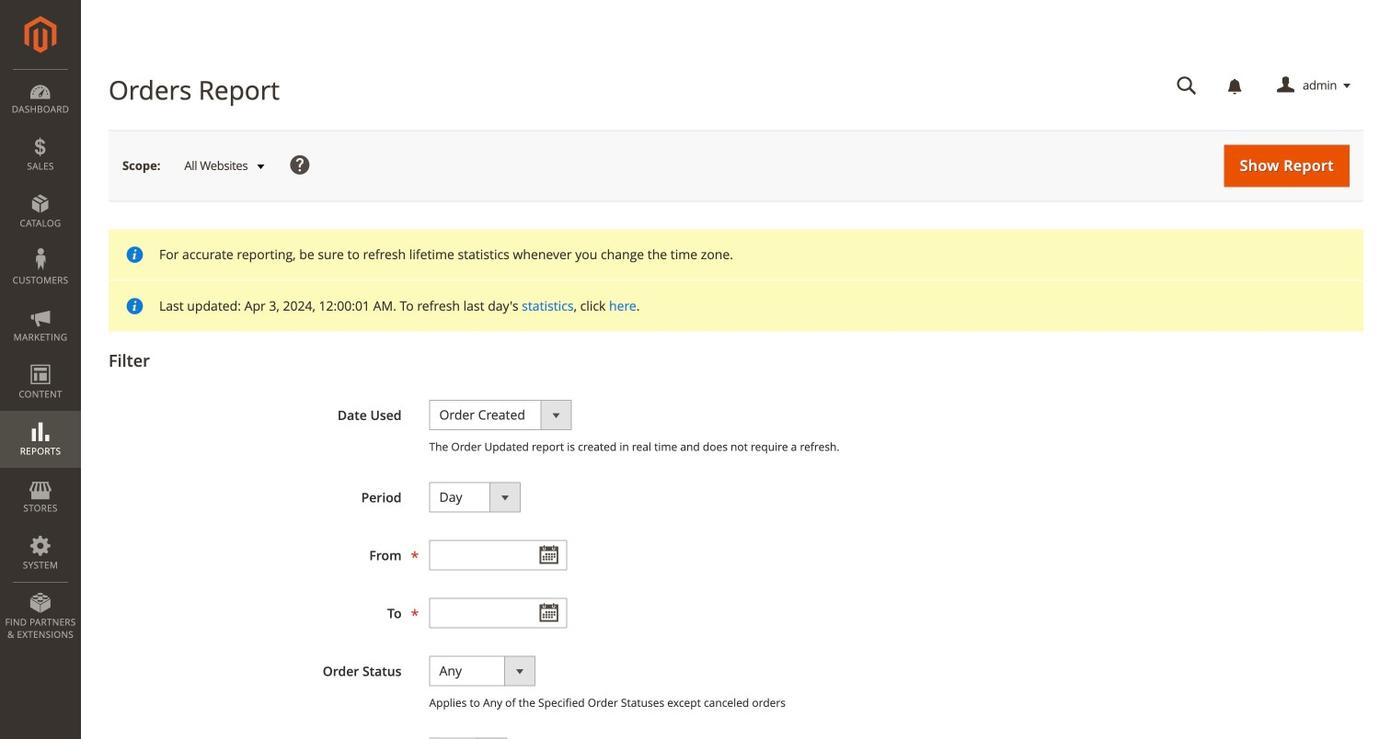 Task type: locate. For each thing, give the bounding box(es) containing it.
magento admin panel image
[[24, 16, 57, 53]]

menu bar
[[0, 69, 81, 651]]

None text field
[[429, 540, 567, 571]]

None text field
[[1164, 70, 1210, 102], [429, 598, 567, 629], [1164, 70, 1210, 102], [429, 598, 567, 629]]



